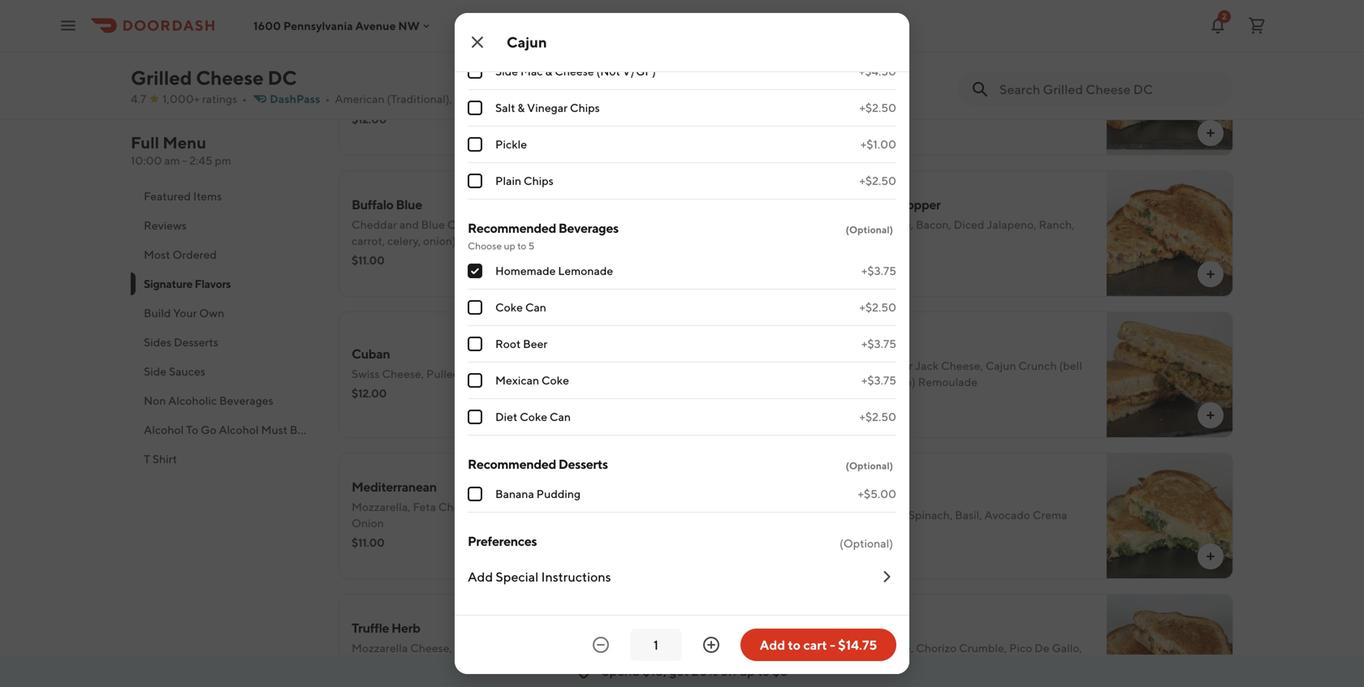 Task type: vqa. For each thing, say whether or not it's contained in the screenshot.


Task type: locate. For each thing, give the bounding box(es) containing it.
choose up to 5
[[468, 4, 535, 15]]

to
[[517, 4, 527, 15], [517, 240, 527, 252], [788, 638, 801, 653], [758, 664, 770, 679]]

celery,
[[387, 234, 421, 248], [847, 376, 881, 389]]

buffalo up the ranch
[[492, 218, 529, 231]]

recommended up homemade
[[468, 221, 556, 236]]

can down mexican coke
[[550, 411, 571, 424]]

to inside button
[[788, 638, 801, 653]]

0 horizontal spatial mac
[[521, 65, 543, 78]]

cheese, inside cheddar cheese, diced jalapeno, pulled pork, mac and chees, bbq sauce $12.00
[[399, 77, 442, 90]]

crema inside "southwest pepper jack cheese, chorizo crumble, pico de gallo, avocado crema"
[[854, 658, 889, 672]]

$12.00 inside cheddar cheese, diced jalapeno, pulled pork, mac and chees, bbq sauce $12.00
[[352, 112, 387, 126]]

sauce right bbq
[[417, 93, 449, 106]]

side up non at the bottom of page
[[144, 365, 167, 378]]

jack inside bacon jalapeno popper pepper jack cheese, bacon, diced jalapeno, ranch, and hot sauce
[[846, 218, 869, 231]]

cheese up the mi
[[555, 65, 594, 78]]

1 vertical spatial choose
[[468, 240, 502, 252]]

buffalo
[[352, 197, 394, 212], [492, 218, 529, 231]]

+$3.75 for homemade lemonade
[[862, 264, 897, 278]]

• right ratings
[[242, 92, 247, 106]]

1 vertical spatial avocado
[[806, 658, 852, 672]]

1 vertical spatial herb
[[388, 658, 414, 672]]

1 vertical spatial add item to cart image
[[1204, 268, 1217, 281]]

& right salt
[[518, 101, 525, 115]]

cheese, right swiss
[[382, 368, 424, 381]]

1 horizontal spatial beverages
[[559, 221, 619, 236]]

- inside button
[[830, 638, 836, 653]]

0 vertical spatial buffalo
[[352, 197, 394, 212]]

0 horizontal spatial basil,
[[955, 509, 982, 522]]

cheese, up 85% (7)
[[864, 509, 906, 522]]

cheddar up chees,
[[352, 77, 397, 90]]

and inside cheddar cheese, diced jalapeno, pulled pork, mac and chees, bbq sauce $12.00
[[619, 77, 638, 90]]

to up homemade
[[517, 240, 527, 252]]

jack inside cheddar and pepper jack cheese, cajun crunch (bell pepper, celery, onion) remoulade $11.00
[[915, 359, 939, 373]]

add left special
[[468, 570, 493, 585]]

0 vertical spatial pork,
[[565, 77, 592, 90]]

cheese, left chorizo
[[872, 642, 914, 655]]

to left the cart
[[788, 638, 801, 653]]

mozzarella inside green goddess mozzarella cheese, spinach, basil, avocado crema
[[806, 509, 862, 522]]

1 vertical spatial +$3.75
[[862, 337, 897, 351]]

cheese, right parmesan
[[939, 77, 981, 90]]

pork, up the mi
[[565, 77, 592, 90]]

1 vertical spatial jalapeno,
[[987, 218, 1037, 231]]

t
[[144, 453, 150, 466]]

spend $15, get 20% off up to $5
[[602, 664, 788, 679]]

jalapeno, left ranch,
[[987, 218, 1037, 231]]

1 recommended from the top
[[468, 221, 556, 236]]

0 horizontal spatial jalapeno,
[[477, 77, 527, 90]]

(optional) for preferences
[[840, 537, 893, 551]]

featured items
[[144, 190, 222, 203]]

celery, right carrot,
[[387, 234, 421, 248]]

cajun down choose up to 5
[[507, 33, 547, 51]]

pepper inside bacon jalapeno popper pepper jack cheese, bacon, diced jalapeno, ranch, and hot sauce
[[806, 218, 843, 231]]

up right off
[[740, 664, 755, 679]]

(7)
[[890, 528, 903, 542]]

mozzarella inside truffle herb mozzarella cheese, roasted mushrooms, spinach, truffle herb aioli
[[352, 642, 408, 655]]

• left 0.2
[[523, 92, 528, 106]]

1 horizontal spatial crunch
[[1019, 359, 1057, 373]]

diced inside cuban swiss cheese, pulled pork, diced pickles, mustard $12.00
[[491, 368, 522, 381]]

0 vertical spatial cheddar
[[352, 77, 397, 90]]

2 truffle from the top
[[352, 658, 385, 672]]

1 horizontal spatial chips
[[570, 101, 600, 115]]

pickles,
[[524, 368, 564, 381]]

(optional) up goddess
[[846, 461, 893, 472]]

sauce inside cheddar cheese, diced jalapeno, pulled pork, mac and chees, bbq sauce $12.00
[[417, 93, 449, 106]]

1 horizontal spatial basil,
[[1050, 77, 1077, 90]]

0 horizontal spatial crunch
[[532, 218, 570, 231]]

diced right bacon,
[[954, 218, 985, 231]]

herb up aioli
[[391, 621, 420, 636]]

coke right diet
[[520, 411, 548, 424]]

sauce down jalapeno
[[849, 234, 881, 248]]

buffalo up carrot,
[[352, 197, 394, 212]]

1 horizontal spatial can
[[550, 411, 571, 424]]

2 add item to cart image from the top
[[1204, 551, 1217, 564]]

1 vertical spatial crema
[[854, 658, 889, 672]]

diet coke can
[[495, 411, 571, 424]]

your
[[173, 307, 197, 320]]

0 vertical spatial $12.00
[[352, 112, 387, 126]]

1 $12.00 from the top
[[352, 112, 387, 126]]

cheddar for cheddar and pepper jack cheese, cajun crunch (bell pepper, celery, onion) remoulade $11.00
[[806, 359, 851, 373]]

cheese, down jalapeno
[[872, 218, 914, 231]]

alcohol right go
[[219, 424, 259, 437]]

0 horizontal spatial pulled
[[426, 368, 460, 381]]

1 vertical spatial pepper
[[875, 359, 913, 373]]

$11.00 down dried
[[806, 112, 839, 126]]

pm
[[215, 154, 231, 167]]

mac left v/gf)
[[594, 77, 616, 90]]

pepper
[[806, 218, 843, 231], [875, 359, 913, 373], [806, 642, 843, 655]]

american
[[335, 92, 385, 106]]

side inside button
[[144, 365, 167, 378]]

0 horizontal spatial pizza
[[806, 56, 836, 71]]

+$1.00
[[861, 138, 897, 151]]

add item to cart image for pizza melt
[[1204, 127, 1217, 140]]

1 horizontal spatial desserts
[[559, 457, 608, 472]]

up up tomato
[[504, 4, 515, 15]]

diced inside mediterranean mozzarella, feta cheese, spinach, tomato, diced red onion $11.00
[[573, 501, 604, 514]]

tomato
[[495, 28, 534, 41]]

0 vertical spatial mozzarella
[[806, 77, 862, 90]]

1 horizontal spatial -
[[830, 638, 836, 653]]

1 vertical spatial recommended
[[468, 457, 556, 472]]

0 vertical spatial side
[[495, 65, 518, 78]]

group
[[468, 0, 897, 200]]

+$2.50 for coke can
[[860, 301, 897, 314]]

increase quantity by 1 image
[[702, 636, 721, 655]]

desserts inside button
[[174, 336, 218, 349]]

cajun dialog
[[455, 0, 910, 675]]

1 add item to cart image from the top
[[1204, 409, 1217, 422]]

sauce up homemade lemonade
[[540, 234, 572, 248]]

1 horizontal spatial avocado
[[985, 509, 1031, 522]]

0 vertical spatial crema
[[1033, 509, 1068, 522]]

1 horizontal spatial sauce
[[540, 234, 572, 248]]

0 vertical spatial add item to cart image
[[1204, 409, 1217, 422]]

$11.00
[[806, 112, 839, 126], [352, 254, 385, 267], [806, 395, 839, 409], [806, 528, 839, 542], [352, 536, 385, 550]]

pepper down bacon
[[806, 218, 843, 231]]

salt & vinegar chips
[[495, 101, 600, 115]]

jalapeno, inside cheddar cheese, diced jalapeno, pulled pork, mac and chees, bbq sauce $12.00
[[477, 77, 527, 90]]

cheese, inside bacon jalapeno popper pepper jack cheese, bacon, diced jalapeno, ranch, and hot sauce
[[872, 218, 914, 231]]

and
[[619, 77, 638, 90], [864, 77, 884, 90], [399, 218, 419, 231], [497, 234, 516, 248], [806, 234, 825, 248], [853, 359, 873, 373]]

0 vertical spatial pizza
[[806, 56, 836, 71]]

Current quantity is 1 number field
[[640, 637, 672, 655]]

cajun inside dialog
[[507, 33, 547, 51]]

0 horizontal spatial add
[[468, 570, 493, 585]]

hot up homemade
[[518, 234, 538, 248]]

pizza left the melt
[[806, 56, 836, 71]]

avenue
[[355, 19, 396, 32]]

beverages inside button
[[219, 394, 273, 408]]

-
[[182, 154, 187, 167], [830, 638, 836, 653]]

open menu image
[[58, 16, 78, 35]]

alcohol left to
[[144, 424, 184, 437]]

to up tomato
[[517, 4, 527, 15]]

0 horizontal spatial side
[[144, 365, 167, 378]]

1 truffle from the top
[[352, 621, 389, 636]]

build your own
[[144, 307, 224, 320]]

spinach, for green goddess
[[909, 509, 953, 522]]

$12.00 down swiss
[[352, 387, 387, 400]]

cheese up ratings
[[196, 66, 264, 89]]

aioli
[[416, 658, 439, 672]]

up inside the recommended beverages choose up to 5
[[504, 240, 515, 252]]

+$2.50 down +$4.50
[[860, 101, 897, 115]]

1 horizontal spatial pulled
[[529, 77, 562, 90]]

4 +$2.50 from the top
[[860, 411, 897, 424]]

$5
[[773, 664, 788, 679]]

3 +$2.50 from the top
[[860, 301, 897, 314]]

desserts for sides desserts
[[174, 336, 218, 349]]

2 vertical spatial +$3.75
[[862, 374, 897, 387]]

to left $5
[[758, 664, 770, 679]]

banana
[[495, 488, 534, 501]]

choose right onion),
[[468, 240, 502, 252]]

1 vertical spatial side
[[144, 365, 167, 378]]

beverages
[[559, 221, 619, 236], [219, 394, 273, 408]]

goddess
[[844, 488, 895, 503]]

avocado inside "southwest pepper jack cheese, chorizo crumble, pico de gallo, avocado crema"
[[806, 658, 852, 672]]

1600 pennsylvania avenue nw
[[253, 19, 420, 32]]

beverages up lemonade
[[559, 221, 619, 236]]

recommended inside the recommended beverages choose up to 5
[[468, 221, 556, 236]]

pork, left mexican
[[462, 368, 489, 381]]

+$2.50 down onion)
[[860, 411, 897, 424]]

choose up close cajun icon
[[468, 4, 502, 15]]

up
[[504, 4, 515, 15], [504, 240, 515, 252], [740, 664, 755, 679]]

crunch left (diced
[[532, 218, 570, 231]]

1 +$2.50 from the top
[[860, 101, 897, 115]]

1 vertical spatial desserts
[[559, 457, 608, 472]]

mushrooms,
[[500, 642, 563, 655]]

basil,
[[1050, 77, 1077, 90], [955, 509, 982, 522]]

and inside bacon jalapeno popper pepper jack cheese, bacon, diced jalapeno, ranch, and hot sauce
[[806, 234, 825, 248]]

1 vertical spatial coke
[[542, 374, 569, 387]]

1 horizontal spatial hot
[[827, 234, 847, 248]]

0 horizontal spatial can
[[525, 301, 547, 314]]

cheddar inside cheddar cheese, diced jalapeno, pulled pork, mac and chees, bbq sauce $12.00
[[352, 77, 397, 90]]

chips right the mi
[[570, 101, 600, 115]]

1 horizontal spatial jalapeno,
[[987, 218, 1037, 231]]

diced down root on the left of the page
[[491, 368, 522, 381]]

$11.00 down the onion
[[352, 536, 385, 550]]

0 vertical spatial pulled
[[529, 77, 562, 90]]

most ordered button
[[131, 240, 319, 270]]

build
[[144, 307, 171, 320]]

None checkbox
[[468, 64, 482, 79], [468, 137, 482, 152], [468, 174, 482, 188], [468, 264, 482, 279], [468, 337, 482, 352], [468, 410, 482, 425], [468, 487, 482, 502], [468, 64, 482, 79], [468, 137, 482, 152], [468, 174, 482, 188], [468, 264, 482, 279], [468, 337, 482, 352], [468, 410, 482, 425], [468, 487, 482, 502]]

hot
[[518, 234, 538, 248], [827, 234, 847, 248]]

feta
[[413, 501, 436, 514]]

chorizo
[[916, 642, 957, 655]]

cajun inside cheddar and pepper jack cheese, cajun crunch (bell pepper, celery, onion) remoulade $11.00
[[986, 359, 1016, 373]]

0 horizontal spatial cajun
[[507, 33, 547, 51]]

bacon jalapeno popper image
[[1107, 171, 1234, 297]]

spinach, for mediterranean
[[483, 501, 527, 514]]

recommended desserts group
[[468, 456, 897, 513]]

diced up american (traditional), sandwiches • 0.2 mi
[[444, 77, 475, 90]]

$11.00 down carrot,
[[352, 254, 385, 267]]

desserts inside group
[[559, 457, 608, 472]]

mozzarella for green
[[806, 509, 862, 522]]

truffle herb mozzarella cheese, roasted mushrooms, spinach, truffle herb aioli
[[352, 621, 610, 672]]

cheese, inside buffalo blue cheddar and blue cheese, buffalo crunch (diced carrot, celery, onion), ranch and hot sauce $11.00
[[447, 218, 489, 231]]

recommended beverages choose up to 5
[[468, 221, 619, 252]]

spinach, inside mediterranean mozzarella, feta cheese, spinach, tomato, diced red onion $11.00
[[483, 501, 527, 514]]

2 +$2.50 from the top
[[860, 174, 897, 188]]

0 horizontal spatial desserts
[[174, 336, 218, 349]]

and inside pizza melt mozzarella and parmesan cheese, pizza sauce, basil, dried oregano $11.00
[[864, 77, 884, 90]]

banana pudding
[[495, 488, 581, 501]]

roasted
[[455, 642, 498, 655]]

desserts up 'pudding'
[[559, 457, 608, 472]]

go
[[201, 424, 217, 437]]

blue
[[396, 197, 422, 212], [421, 218, 445, 231]]

0 vertical spatial up
[[504, 4, 515, 15]]

1 vertical spatial chips
[[524, 174, 554, 188]]

jack up remoulade
[[915, 359, 939, 373]]

cheese, inside pizza melt mozzarella and parmesan cheese, pizza sauce, basil, dried oregano $11.00
[[939, 77, 981, 90]]

cheese, up (traditional),
[[399, 77, 442, 90]]

$11.00 down 'pepper,'
[[806, 395, 839, 409]]

a
[[378, 424, 387, 437]]

0 vertical spatial pepper
[[806, 218, 843, 231]]

1 horizontal spatial spinach,
[[566, 642, 610, 655]]

0 horizontal spatial chips
[[524, 174, 554, 188]]

cheese, inside "southwest pepper jack cheese, chorizo crumble, pico de gallo, avocado crema"
[[872, 642, 914, 655]]

pork, inside cheddar cheese, diced jalapeno, pulled pork, mac and chees, bbq sauce $12.00
[[565, 77, 592, 90]]

cajun left '(bell'
[[986, 359, 1016, 373]]

& up 0.2
[[545, 65, 553, 78]]

nw
[[398, 19, 420, 32]]

side inside cajun dialog
[[495, 65, 518, 78]]

truffle
[[352, 621, 389, 636], [352, 658, 385, 672]]

0 vertical spatial desserts
[[174, 336, 218, 349]]

1 vertical spatial -
[[830, 638, 836, 653]]

cheese, inside cuban swiss cheese, pulled pork, diced pickles, mustard $12.00
[[382, 368, 424, 381]]

0 vertical spatial add
[[468, 570, 493, 585]]

group containing tomato soup cup
[[468, 0, 897, 200]]

2 horizontal spatial sauce
[[849, 234, 881, 248]]

coke up root on the left of the page
[[495, 301, 523, 314]]

cheddar up 'pepper,'
[[806, 359, 851, 373]]

2 vertical spatial cheddar
[[806, 359, 851, 373]]

diced left red
[[573, 501, 604, 514]]

pickle
[[495, 138, 527, 151]]

melt
[[838, 56, 865, 71]]

2 add item to cart image from the top
[[1204, 268, 1217, 281]]

0 vertical spatial truffle
[[352, 621, 389, 636]]

1 vertical spatial add
[[760, 638, 786, 653]]

1 horizontal spatial cajun
[[986, 359, 1016, 373]]

mozzarella for truffle
[[352, 642, 408, 655]]

2 5 from the top
[[529, 240, 535, 252]]

1 horizontal spatial pizza
[[984, 77, 1011, 90]]

2 +$3.75 from the top
[[862, 337, 897, 351]]

cuban swiss cheese, pulled pork, diced pickles, mustard $12.00
[[352, 346, 609, 400]]

spinach, inside truffle herb mozzarella cheese, roasted mushrooms, spinach, truffle herb aioli
[[566, 642, 610, 655]]

1 horizontal spatial buffalo
[[492, 218, 529, 231]]

side sauces
[[144, 365, 205, 378]]

bacon
[[806, 197, 842, 212]]

(optional) inside recommended beverages group
[[846, 224, 893, 236]]

10:00
[[131, 154, 162, 167]]

chips right plain
[[524, 174, 554, 188]]

jack down jalapeno
[[846, 218, 869, 231]]

(optional) down jalapeno
[[846, 224, 893, 236]]

add item to cart image
[[1204, 409, 1217, 422], [1204, 551, 1217, 564]]

1 hot from the left
[[518, 234, 538, 248]]

None checkbox
[[468, 28, 482, 42], [468, 101, 482, 115], [468, 301, 482, 315], [468, 374, 482, 388], [468, 28, 482, 42], [468, 101, 482, 115], [468, 301, 482, 315], [468, 374, 482, 388]]

+$2.50 up onion)
[[860, 301, 897, 314]]

2 vertical spatial coke
[[520, 411, 548, 424]]

2 recommended from the top
[[468, 457, 556, 472]]

alcohol
[[144, 424, 184, 437], [219, 424, 259, 437]]

0 vertical spatial (optional)
[[846, 224, 893, 236]]

side
[[495, 65, 518, 78], [144, 365, 167, 378]]

2 horizontal spatial spinach,
[[909, 509, 953, 522]]

non alcoholic beverages
[[144, 394, 273, 408]]

5 up tomato soup cup
[[529, 4, 535, 15]]

truffle herb image
[[653, 595, 780, 688]]

1 vertical spatial basil,
[[955, 509, 982, 522]]

$12.00 down chees,
[[352, 112, 387, 126]]

2 hot from the left
[[827, 234, 847, 248]]

2 vertical spatial jack
[[846, 642, 869, 655]]

+$2.50 for diet coke can
[[860, 411, 897, 424]]

get
[[669, 664, 689, 679]]

0 horizontal spatial alcohol
[[144, 424, 184, 437]]

- right am
[[182, 154, 187, 167]]

crunch inside buffalo blue cheddar and blue cheese, buffalo crunch (diced carrot, celery, onion), ranch and hot sauce $11.00
[[532, 218, 570, 231]]

side for side sauces
[[144, 365, 167, 378]]

side for side mac & cheese (not v/gf)
[[495, 65, 518, 78]]

pizza melt image
[[1107, 29, 1234, 156]]

- right the cart
[[830, 638, 836, 653]]

0 horizontal spatial crema
[[854, 658, 889, 672]]

full menu 10:00 am - 2:45 pm
[[131, 133, 231, 167]]

1 vertical spatial (optional)
[[846, 461, 893, 472]]

0 horizontal spatial spinach,
[[483, 501, 527, 514]]

grilled cheese dc
[[131, 66, 297, 89]]

1 vertical spatial &
[[518, 101, 525, 115]]

spinach, inside green goddess mozzarella cheese, spinach, basil, avocado crema
[[909, 509, 953, 522]]

5 up homemade
[[529, 240, 535, 252]]

2 $12.00 from the top
[[352, 387, 387, 400]]

0 vertical spatial celery,
[[387, 234, 421, 248]]

0 vertical spatial choose
[[468, 4, 502, 15]]

0 vertical spatial recommended
[[468, 221, 556, 236]]

cheese, up the ranch
[[447, 218, 489, 231]]

can up beer
[[525, 301, 547, 314]]

cheese inside cajun dialog
[[555, 65, 594, 78]]

2 vertical spatial pepper
[[806, 642, 843, 655]]

0 horizontal spatial avocado
[[806, 658, 852, 672]]

0 horizontal spatial pork,
[[462, 368, 489, 381]]

most ordered
[[144, 248, 217, 262]]

2 choose from the top
[[468, 240, 502, 252]]

cheese, up aioli
[[410, 642, 452, 655]]

crunch left '(bell'
[[1019, 359, 1057, 373]]

1 horizontal spatial crema
[[1033, 509, 1068, 522]]

hot inside bacon jalapeno popper pepper jack cheese, bacon, diced jalapeno, ranch, and hot sauce
[[827, 234, 847, 248]]

1 horizontal spatial side
[[495, 65, 518, 78]]

desserts up sauces at the bottom
[[174, 336, 218, 349]]

reuben image
[[653, 0, 780, 15]]

homemade lemonade
[[495, 264, 613, 278]]

cup
[[566, 28, 588, 41]]

85%
[[865, 528, 887, 542]]

1 alcohol from the left
[[144, 424, 184, 437]]

salt
[[495, 101, 515, 115]]

recommended beverages group
[[468, 219, 897, 436]]

2 vertical spatial (optional)
[[840, 537, 893, 551]]

side up the 'sandwiches'
[[495, 65, 518, 78]]

0 horizontal spatial beverages
[[219, 394, 273, 408]]

+$2.50 up jalapeno
[[860, 174, 897, 188]]

add item to cart image
[[1204, 127, 1217, 140], [1204, 268, 1217, 281]]

item
[[468, 424, 492, 437]]

buffalo blue image
[[653, 171, 780, 297]]

1 +$3.75 from the top
[[862, 264, 897, 278]]

chips
[[570, 101, 600, 115], [524, 174, 554, 188]]

most
[[144, 248, 170, 262]]

3 +$3.75 from the top
[[862, 374, 897, 387]]

0 vertical spatial beverages
[[559, 221, 619, 236]]

1 add item to cart image from the top
[[1204, 127, 1217, 140]]

0 vertical spatial +$3.75
[[862, 264, 897, 278]]

1 horizontal spatial pork,
[[565, 77, 592, 90]]

mozzarella inside pizza melt mozzarella and parmesan cheese, pizza sauce, basil, dried oregano $11.00
[[806, 77, 862, 90]]

1 vertical spatial pulled
[[426, 368, 460, 381]]

+$3.75 right 'pepper,'
[[862, 374, 897, 387]]

5 inside the recommended beverages choose up to 5
[[529, 240, 535, 252]]

desserts for recommended desserts
[[559, 457, 608, 472]]

add special instructions
[[468, 570, 611, 585]]

- inside "full menu 10:00 am - 2:45 pm"
[[182, 154, 187, 167]]

mustard
[[566, 368, 609, 381]]

mac up 0.2
[[521, 65, 543, 78]]

pizza left sauce,
[[984, 77, 1011, 90]]

alcohol to go alcohol must be purchased w a prepared food item
[[144, 424, 492, 437]]

+$3.75 for root beer
[[862, 337, 897, 351]]

$11.00 inside mediterranean mozzarella, feta cheese, spinach, tomato, diced red onion $11.00
[[352, 536, 385, 550]]

add up $5
[[760, 638, 786, 653]]

up up homemade
[[504, 240, 515, 252]]

jalapeno, up the 'sandwiches'
[[477, 77, 527, 90]]

cheese, inside truffle herb mozzarella cheese, roasted mushrooms, spinach, truffle herb aioli
[[410, 642, 452, 655]]

+$2.50 for salt & vinegar chips
[[860, 101, 897, 115]]

(optional) inside recommended desserts group
[[846, 461, 893, 472]]

pepper down southwest in the bottom right of the page
[[806, 642, 843, 655]]

pulled up 0.2
[[529, 77, 562, 90]]

close cajun image
[[468, 32, 487, 52]]

1 vertical spatial buffalo
[[492, 218, 529, 231]]

0 horizontal spatial -
[[182, 154, 187, 167]]

(optional) down goddess
[[840, 537, 893, 551]]

homemade
[[495, 264, 556, 278]]

cheddar up carrot,
[[352, 218, 397, 231]]

2 vertical spatial mozzarella
[[352, 642, 408, 655]]

tomato,
[[529, 501, 571, 514]]

cheddar inside cheddar and pepper jack cheese, cajun crunch (bell pepper, celery, onion) remoulade $11.00
[[806, 359, 851, 373]]

1 vertical spatial 5
[[529, 240, 535, 252]]

cheese, right feta
[[438, 501, 481, 514]]

herb left aioli
[[388, 658, 414, 672]]

mac inside cheddar cheese, diced jalapeno, pulled pork, mac and chees, bbq sauce $12.00
[[594, 77, 616, 90]]

add item to cart image for and
[[1204, 409, 1217, 422]]

coke right mexican
[[542, 374, 569, 387]]

beverages down side sauces button
[[219, 394, 273, 408]]

hot down bacon
[[827, 234, 847, 248]]

choose
[[468, 4, 502, 15], [468, 240, 502, 252]]

gallo,
[[1052, 642, 1083, 655]]

signature
[[144, 277, 193, 291]]

ratings
[[202, 92, 237, 106]]

cheddar and pepper jack cheese, cajun crunch (bell pepper, celery, onion) remoulade $11.00
[[806, 359, 1083, 409]]

$11.00 inside buffalo blue cheddar and blue cheese, buffalo crunch (diced carrot, celery, onion), ranch and hot sauce $11.00
[[352, 254, 385, 267]]

jack down southwest in the bottom right of the page
[[846, 642, 869, 655]]

add special instructions button
[[468, 556, 897, 599]]

+$3.75 up onion)
[[862, 337, 897, 351]]

0 vertical spatial add item to cart image
[[1204, 127, 1217, 140]]

cheese, up remoulade
[[941, 359, 983, 373]]

0 vertical spatial can
[[525, 301, 547, 314]]

+$3.75 down jalapeno
[[862, 264, 897, 278]]

cheddar cheese, diced jalapeno, pulled pork, mac and chees, bbq sauce $12.00
[[352, 77, 638, 126]]

pennsylvania
[[283, 19, 353, 32]]



Task type: describe. For each thing, give the bounding box(es) containing it.
(optional) for recommended desserts
[[846, 461, 893, 472]]

1 vertical spatial can
[[550, 411, 571, 424]]

alcoholic
[[168, 394, 217, 408]]

reviews
[[144, 219, 187, 232]]

+$2.50 for plain chips
[[860, 174, 897, 188]]

1,000+ ratings •
[[163, 92, 247, 106]]

green
[[806, 488, 842, 503]]

southwest image
[[1107, 595, 1234, 688]]

mozzarella,
[[352, 501, 411, 514]]

oregano
[[837, 93, 883, 106]]

cheese, inside mediterranean mozzarella, feta cheese, spinach, tomato, diced red onion $11.00
[[438, 501, 481, 514]]

1,000+
[[163, 92, 200, 106]]

de
[[1035, 642, 1050, 655]]

mexican
[[495, 374, 539, 387]]

0.2
[[534, 92, 551, 106]]

choose inside the recommended beverages choose up to 5
[[468, 240, 502, 252]]

bbq image
[[653, 29, 780, 156]]

avocado inside green goddess mozzarella cheese, spinach, basil, avocado crema
[[985, 509, 1031, 522]]

diet
[[495, 411, 518, 424]]

pizza melt mozzarella and parmesan cheese, pizza sauce, basil, dried oregano $11.00
[[806, 56, 1077, 126]]

bacon,
[[916, 218, 952, 231]]

remoulade
[[918, 376, 978, 389]]

ranch
[[461, 234, 494, 248]]

mac inside cajun dialog
[[521, 65, 543, 78]]

celery, inside cheddar and pepper jack cheese, cajun crunch (bell pepper, celery, onion) remoulade $11.00
[[847, 376, 881, 389]]

and inside cheddar and pepper jack cheese, cajun crunch (bell pepper, celery, onion) remoulade $11.00
[[853, 359, 873, 373]]

2 vertical spatial up
[[740, 664, 755, 679]]

cheese, inside cheddar and pepper jack cheese, cajun crunch (bell pepper, celery, onion) remoulade $11.00
[[941, 359, 983, 373]]

cuban image
[[653, 312, 780, 439]]

recommended for recommended desserts
[[468, 457, 556, 472]]

pork, inside cuban swiss cheese, pulled pork, diced pickles, mustard $12.00
[[462, 368, 489, 381]]

2 alcohol from the left
[[219, 424, 259, 437]]

alcohol to go alcohol must be purchased w a prepared food item button
[[131, 416, 492, 445]]

• left american
[[325, 92, 330, 106]]

spend
[[602, 664, 640, 679]]

ranch,
[[1039, 218, 1075, 231]]

cheddar inside buffalo blue cheddar and blue cheese, buffalo crunch (diced carrot, celery, onion), ranch and hot sauce $11.00
[[352, 218, 397, 231]]

jalapeno
[[844, 197, 896, 212]]

root
[[495, 337, 521, 351]]

crumble,
[[959, 642, 1007, 655]]

mediterranean mozzarella, feta cheese, spinach, tomato, diced red onion $11.00
[[352, 480, 628, 550]]

crema inside green goddess mozzarella cheese, spinach, basil, avocado crema
[[1033, 509, 1068, 522]]

add for add to cart - $14.75
[[760, 638, 786, 653]]

root beer
[[495, 337, 548, 351]]

dashpass •
[[270, 92, 330, 106]]

pulled inside cuban swiss cheese, pulled pork, diced pickles, mustard $12.00
[[426, 368, 460, 381]]

dc
[[268, 66, 297, 89]]

(traditional),
[[387, 92, 452, 106]]

flavors
[[195, 277, 231, 291]]

0 vertical spatial coke
[[495, 301, 523, 314]]

red
[[606, 501, 628, 514]]

mexican coke
[[495, 374, 569, 387]]

plain chips
[[495, 174, 554, 188]]

1 choose from the top
[[468, 4, 502, 15]]

0 vertical spatial &
[[545, 65, 553, 78]]

green goddess image
[[1107, 453, 1234, 580]]

cheese, inside green goddess mozzarella cheese, spinach, basil, avocado crema
[[864, 509, 906, 522]]

buffalo blue cheddar and blue cheese, buffalo crunch (diced carrot, celery, onion), ranch and hot sauce $11.00
[[352, 197, 605, 267]]

sandwiches
[[455, 92, 516, 106]]

$11.00 inside pizza melt mozzarella and parmesan cheese, pizza sauce, basil, dried oregano $11.00
[[806, 112, 839, 126]]

0 horizontal spatial cheese
[[196, 66, 264, 89]]

recommended for recommended beverages choose up to 5
[[468, 221, 556, 236]]

menu
[[163, 133, 206, 152]]

add for add special instructions
[[468, 570, 493, 585]]

coke can
[[495, 301, 547, 314]]

$12.00 inside cuban swiss cheese, pulled pork, diced pickles, mustard $12.00
[[352, 387, 387, 400]]

2
[[1222, 12, 1227, 21]]

0 horizontal spatial &
[[518, 101, 525, 115]]

sauce inside bacon jalapeno popper pepper jack cheese, bacon, diced jalapeno, ranch, and hot sauce
[[849, 234, 881, 248]]

basil, inside pizza melt mozzarella and parmesan cheese, pizza sauce, basil, dried oregano $11.00
[[1050, 77, 1077, 90]]

cuban
[[352, 346, 390, 362]]

to
[[186, 424, 198, 437]]

cheesesteak image
[[1107, 0, 1234, 15]]

vinegar
[[527, 101, 568, 115]]

jack inside "southwest pepper jack cheese, chorizo crumble, pico de gallo, avocado crema"
[[846, 642, 869, 655]]

notification bell image
[[1209, 16, 1228, 35]]

crunch inside cheddar and pepper jack cheese, cajun crunch (bell pepper, celery, onion) remoulade $11.00
[[1019, 359, 1057, 373]]

cart
[[803, 638, 827, 653]]

+$3.75 for mexican coke
[[862, 374, 897, 387]]

green goddess mozzarella cheese, spinach, basil, avocado crema
[[806, 488, 1068, 522]]

(not
[[597, 65, 620, 78]]

non alcoholic beverages button
[[131, 387, 319, 416]]

sauce,
[[1013, 77, 1048, 90]]

celery, inside buffalo blue cheddar and blue cheese, buffalo crunch (diced carrot, celery, onion), ranch and hot sauce $11.00
[[387, 234, 421, 248]]

$11.00 inside cheddar and pepper jack cheese, cajun crunch (bell pepper, celery, onion) remoulade $11.00
[[806, 395, 839, 409]]

sides desserts
[[144, 336, 218, 349]]

add item to cart image for bacon jalapeno popper
[[1204, 268, 1217, 281]]

t shirt
[[144, 453, 177, 466]]

purchased
[[306, 424, 361, 437]]

basil, inside green goddess mozzarella cheese, spinach, basil, avocado crema
[[955, 509, 982, 522]]

1 vertical spatial blue
[[421, 218, 445, 231]]

1 5 from the top
[[529, 4, 535, 15]]

sauces
[[169, 365, 205, 378]]

special
[[496, 570, 539, 585]]

must
[[261, 424, 288, 437]]

non
[[144, 394, 166, 408]]

swiss
[[352, 368, 380, 381]]

instructions
[[541, 570, 611, 585]]

pepper inside cheddar and pepper jack cheese, cajun crunch (bell pepper, celery, onion) remoulade $11.00
[[875, 359, 913, 373]]

pulled inside cheddar cheese, diced jalapeno, pulled pork, mac and chees, bbq sauce $12.00
[[529, 77, 562, 90]]

0 vertical spatial herb
[[391, 621, 420, 636]]

onion
[[352, 517, 384, 530]]

sides desserts button
[[131, 328, 319, 357]]

0 vertical spatial blue
[[396, 197, 422, 212]]

bacon jalapeno popper pepper jack cheese, bacon, diced jalapeno, ranch, and hot sauce
[[806, 197, 1075, 248]]

build your own button
[[131, 299, 319, 328]]

0 vertical spatial chips
[[570, 101, 600, 115]]

own
[[199, 307, 224, 320]]

add item to cart image for goddess
[[1204, 551, 1217, 564]]

group inside cajun dialog
[[468, 0, 897, 200]]

$11.00 •
[[806, 528, 847, 542]]

preferences
[[468, 534, 537, 549]]

$11.00 down green
[[806, 528, 839, 542]]

southwest
[[806, 621, 867, 636]]

diced inside cheddar cheese, diced jalapeno, pulled pork, mac and chees, bbq sauce $12.00
[[444, 77, 475, 90]]

pepper,
[[806, 376, 845, 389]]

beverages inside the recommended beverages choose up to 5
[[559, 221, 619, 236]]

jalapeno, inside bacon jalapeno popper pepper jack cheese, bacon, diced jalapeno, ranch, and hot sauce
[[987, 218, 1037, 231]]

w
[[364, 424, 376, 437]]

• left 85%
[[842, 528, 847, 542]]

hot inside buffalo blue cheddar and blue cheese, buffalo crunch (diced carrot, celery, onion), ranch and hot sauce $11.00
[[518, 234, 538, 248]]

cajun image
[[1107, 312, 1234, 439]]

pepper inside "southwest pepper jack cheese, chorizo crumble, pico de gallo, avocado crema"
[[806, 642, 843, 655]]

diced inside bacon jalapeno popper pepper jack cheese, bacon, diced jalapeno, ranch, and hot sauce
[[954, 218, 985, 231]]

side mac & cheese (not v/gf)
[[495, 65, 656, 78]]

pudding
[[537, 488, 581, 501]]

mozzarella for pizza
[[806, 77, 862, 90]]

2:45
[[189, 154, 213, 167]]

featured
[[144, 190, 191, 203]]

$15,
[[643, 664, 667, 679]]

sauce inside buffalo blue cheddar and blue cheese, buffalo crunch (diced carrot, celery, onion), ranch and hot sauce $11.00
[[540, 234, 572, 248]]

cheddar for cheddar cheese, diced jalapeno, pulled pork, mac and chees, bbq sauce $12.00
[[352, 77, 397, 90]]

onion)
[[883, 376, 916, 389]]

to inside the recommended beverages choose up to 5
[[517, 240, 527, 252]]

am
[[164, 154, 180, 167]]

$14.75
[[838, 638, 877, 653]]

0 horizontal spatial buffalo
[[352, 197, 394, 212]]

southwest pepper jack cheese, chorizo crumble, pico de gallo, avocado crema
[[806, 621, 1083, 672]]

up inside "group"
[[504, 4, 515, 15]]

mediterranean image
[[653, 453, 780, 580]]

1 vertical spatial pizza
[[984, 77, 1011, 90]]

0 items, open order cart image
[[1248, 16, 1267, 35]]

american (traditional), sandwiches • 0.2 mi
[[335, 92, 566, 106]]

bbq
[[390, 93, 415, 106]]

beer
[[523, 337, 548, 351]]

Item Search search field
[[1000, 80, 1221, 98]]

full
[[131, 133, 159, 152]]

plain
[[495, 174, 521, 188]]

coke for mexican coke
[[542, 374, 569, 387]]

ordered
[[172, 248, 217, 262]]

4.7
[[131, 92, 146, 106]]

decrease quantity by 1 image
[[591, 636, 611, 655]]

off
[[721, 664, 737, 679]]

side sauces button
[[131, 357, 319, 387]]

(bell
[[1059, 359, 1083, 373]]

coke for diet coke can
[[520, 411, 548, 424]]



